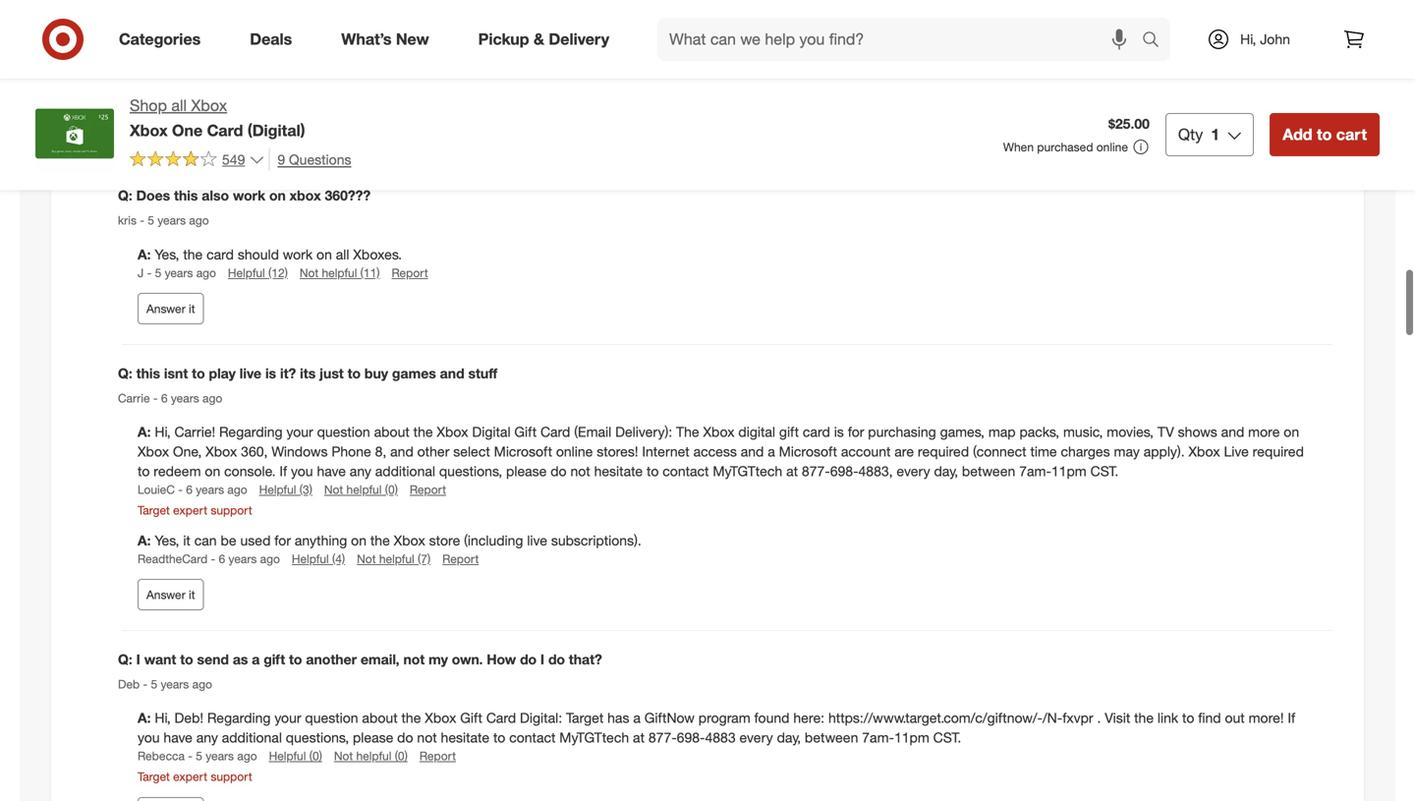 Task type: describe. For each thing, give the bounding box(es) containing it.
to right link
[[1183, 709, 1195, 727]]

helpful  (0)
[[269, 749, 322, 764]]

q: for q: does this also work on xbox 360???
[[118, 187, 133, 204]]

on up not helpful  (11)
[[317, 246, 332, 263]]

please inside hi, deb! regarding your question about the xbox gift card digital: target has a giftnow program found here: https://www.target.com/c/giftnow/-/n-fxvpr . visit the link to find out more! if you have any additional questions, please do not hesitate to contact mytgttech at 877-698-4883 every day, between 7am-11pm cst.
[[353, 729, 394, 746]]

877- inside hi, carrie! regarding your question about the xbox digital gift card (email delivery): the xbox digital gift card is for purchasing games, map packs, music, movies, tv shows and more on xbox one, xbox 360, windows phone 8, and other select microsoft online stores! internet access and a microsoft account are required (connect time charges may apply). xbox live required to redeem on console. if you have any additional questions, please do not hesitate to contact mytgttech at 877-698-4883, every day, between 7am-11pm cst.
[[802, 463, 831, 480]]

pr),
[[158, 34, 183, 51]]

isnt
[[164, 365, 188, 382]]

a inside q: i want to send as a gift to another email, not my own. how do i do that? deb - 5 years ago
[[252, 651, 260, 668]]

helpful  (4) button
[[292, 550, 345, 567]]

1 horizontal spatial islands,
[[388, 34, 435, 51]]

xbox up 'other'
[[437, 423, 469, 441]]

also up mariana
[[257, 14, 283, 31]]

11pm inside hi, deb! regarding your question about the xbox gift card digital: target has a giftnow program found here: https://www.target.com/c/giftnow/-/n-fxvpr . visit the link to find out more! if you have any additional questions, please do not hesitate to contact mytgttech at 877-698-4883 every day, between 7am-11pm cst.
[[895, 729, 930, 746]]

also inside q: does this also work on xbox 360??? kris - 5 years ago
[[202, 187, 229, 204]]

ago left helpful  (0)
[[237, 749, 257, 764]]

how
[[487, 651, 516, 668]]

j
[[138, 265, 144, 280]]

not inside q: i want to send as a gift to another email, not my own. how do i do that? deb - 5 years ago
[[404, 651, 425, 668]]

2 vertical spatial under
[[153, 53, 189, 70]]

day, inside hi, carrie! regarding your question about the xbox digital gift card (email delivery): the xbox digital gift card is for purchasing games, map packs, music, movies, tv shows and more on xbox one, xbox 360, windows phone 8, and other select microsoft online stores! internet access and a microsoft account are required (connect time charges may apply). xbox live required to redeem on console. if you have any additional questions, please do not hesitate to contact mytgttech at 877-698-4883, every day, between 7am-11pm cst.
[[935, 463, 959, 480]]

- inside q: does this also work on xbox 360??? kris - 5 years ago
[[140, 213, 144, 228]]

does
[[136, 187, 170, 204]]

about for phone
[[374, 423, 410, 441]]

gift inside hi, deb! regarding your question about the xbox gift card digital: target has a giftnow program found here: https://www.target.com/c/giftnow/-/n-fxvpr . visit the link to find out more! if you have any additional questions, please do not hesitate to contact mytgttech at 877-698-4883 every day, between 7am-11pm cst.
[[460, 709, 483, 727]]

yes, for yes, the card should work on all xboxes.
[[155, 246, 179, 263]]

rico
[[493, 14, 521, 31]]

target expert support for any
[[138, 770, 252, 784]]

that?
[[569, 651, 603, 668]]

carrie
[[118, 391, 150, 405]]

have inside hi, deb! regarding your question about the xbox gift card digital: target has a giftnow program found here: https://www.target.com/c/giftnow/-/n-fxvpr . visit the link to find out more! if you have any additional questions, please do not hesitate to contact mytgttech at 877-698-4883 every day, between 7am-11pm cst.
[[164, 729, 193, 746]]

any inside hi, deb! regarding your question about the xbox gift card digital: target has a giftnow program found here: https://www.target.com/c/giftnow/-/n-fxvpr . visit the link to find out more! if you have any additional questions, please do not hesitate to contact mytgttech at 877-698-4883 every day, between 7am-11pm cst.
[[196, 729, 218, 746]]

virgin
[[350, 34, 384, 51]]

if inside hi, carrie! regarding your question about the xbox digital gift card (email delivery): the xbox digital gift card is for purchasing games, map packs, music, movies, tv shows and more on xbox one, xbox 360, windows phone 8, and other select microsoft online stores! internet access and a microsoft account are required (connect time charges may apply). xbox live required to redeem on console. if you have any additional questions, please do not hesitate to contact mytgttech at 877-698-4883, every day, between 7am-11pm cst.
[[280, 463, 287, 480]]

questions, inside hi, deb! regarding your question about the xbox gift card digital: target has a giftnow program found here: https://www.target.com/c/giftnow/-/n-fxvpr . visit the link to find out more! if you have any additional questions, please do not hesitate to contact mytgttech at 877-698-4883 every day, between 7am-11pm cst.
[[286, 729, 349, 746]]

to left another
[[289, 651, 302, 668]]

every inside hi, carrie! regarding your question about the xbox digital gift card (email delivery): the xbox digital gift card is for purchasing games, map packs, music, movies, tv shows and more on xbox one, xbox 360, windows phone 8, and other select microsoft online stores! internet access and a microsoft account are required (connect time charges may apply). xbox live required to redeem on console. if you have any additional questions, please do not hesitate to contact mytgttech at 877-698-4883, every day, between 7am-11pm cst.
[[897, 463, 931, 480]]

at inside hi, carrie! regarding your question about the xbox digital gift card (email delivery): the xbox digital gift card is for purchasing games, map packs, music, movies, tv shows and more on xbox one, xbox 360, windows phone 8, and other select microsoft online stores! internet access and a microsoft account are required (connect time charges may apply). xbox live required to redeem on console. if you have any additional questions, please do not hesitate to contact mytgttech at 877-698-4883, every day, between 7am-11pm cst.
[[787, 463, 798, 480]]

hi, carrie! regarding your question about the xbox digital gift card (email delivery): the xbox digital gift card is for purchasing games, map packs, music, movies, tv shows and more on xbox one, xbox 360, windows phone 8, and other select microsoft online stores! internet access and a microsoft account are required (connect time charges may apply). xbox live required to redeem on console. if you have any additional questions, please do not hesitate to contact mytgttech at 877-698-4883, every day, between 7am-11pm cst.
[[138, 423, 1305, 480]]

readthecard
[[138, 551, 208, 566]]

redeem
[[154, 463, 201, 480]]

report button for helpful  (0)
[[420, 748, 456, 765]]

(including
[[464, 532, 524, 549]]

your for questions,
[[275, 709, 301, 727]]

all inside shop all xbox xbox one card  (digital)
[[171, 96, 187, 115]]

xbox up redeem on the left bottom
[[138, 443, 169, 460]]

separate down outlying
[[584, 14, 637, 31]]

1 horizontal spatial work
[[283, 246, 313, 263]]

rebecca - 5 years ago
[[138, 749, 257, 764]]

1 horizontal spatial (see
[[525, 14, 551, 31]]

xboxes.
[[353, 246, 402, 263]]

.
[[1098, 709, 1102, 727]]

can
[[194, 532, 217, 549]]

shop
[[130, 96, 167, 115]]

4883,
[[859, 463, 893, 480]]

5 inside q: i want to send as a gift to another email, not my own. how do i do that? deb - 5 years ago
[[151, 677, 157, 692]]

xbox down shows
[[1189, 443, 1221, 460]]

target inside hi, deb! regarding your question about the xbox gift card digital: target has a giftnow program found here: https://www.target.com/c/giftnow/-/n-fxvpr . visit the link to find out more! if you have any additional questions, please do not hesitate to contact mytgttech at 877-698-4883 every day, between 7am-11pm cst.
[[566, 709, 604, 727]]

5 inside q: does this also work on xbox 360??? kris - 5 years ago
[[148, 213, 154, 228]]

ago down console.
[[228, 482, 247, 497]]

- right j at top
[[147, 265, 152, 280]]

a: yes, it can be used for anything on the xbox store (including live subscriptions).
[[138, 532, 642, 549]]

helpful  (4)
[[292, 551, 345, 566]]

as
[[233, 651, 248, 668]]

to down the how
[[494, 729, 506, 746]]

mariana
[[246, 34, 296, 51]]

a inside hi, carrie! regarding your question about the xbox digital gift card (email delivery): the xbox digital gift card is for purchasing games, map packs, music, movies, tv shows and more on xbox one, xbox 360, windows phone 8, and other select microsoft online stores! internet access and a microsoft account are required (connect time charges may apply). xbox live required to redeem on console. if you have any additional questions, please do not hesitate to contact mytgttech at 877-698-4883, every day, between 7am-11pm cst.
[[768, 443, 776, 460]]

877- inside hi, deb! regarding your question about the xbox gift card digital: target has a giftnow program found here: https://www.target.com/c/giftnow/-/n-fxvpr . visit the link to find out more! if you have any additional questions, please do not hesitate to contact mytgttech at 877-698-4883 every day, between 7am-11pm cst.
[[649, 729, 677, 746]]

1 horizontal spatial all
[[336, 246, 349, 263]]

360???
[[325, 187, 371, 204]]

helpful for (3)
[[347, 482, 382, 497]]

to left send
[[180, 651, 193, 668]]

not for helpful  (3)
[[324, 482, 343, 497]]

contact inside hi, deb! regarding your question about the xbox gift card digital: target has a giftnow program found here: https://www.target.com/c/giftnow/-/n-fxvpr . visit the link to find out more! if you have any additional questions, please do not hesitate to contact mytgttech at 877-698-4883 every day, between 7am-11pm cst.
[[510, 729, 556, 746]]

the up j - 5 years ago
[[183, 246, 203, 263]]

guam
[[536, 34, 573, 51]]

other
[[418, 443, 450, 460]]

and down digital
[[741, 443, 764, 460]]

xbox down the shop
[[130, 121, 168, 140]]

(3)
[[300, 482, 313, 497]]

not helpful  (0) for do
[[334, 749, 408, 764]]

- down redeem on the left bottom
[[178, 482, 183, 497]]

giftnow
[[645, 709, 695, 727]]

7am- inside hi, carrie! regarding your question about the xbox digital gift card (email delivery): the xbox digital gift card is for purchasing games, map packs, music, movies, tv shows and more on xbox one, xbox 360, windows phone 8, and other select microsoft online stores! internet access and a microsoft account are required (connect time charges may apply). xbox live required to redeem on console. if you have any additional questions, please do not hesitate to contact mytgttech at 877-698-4883, every day, between 7am-11pm cst.
[[1020, 463, 1052, 480]]

is inside hi, carrie! regarding your question about the xbox digital gift card (email delivery): the xbox digital gift card is for purchasing games, map packs, music, movies, tv shows and more on xbox one, xbox 360, windows phone 8, and other select microsoft online stores! internet access and a microsoft account are required (connect time charges may apply). xbox live required to redeem on console. if you have any additional questions, please do not hesitate to contact mytgttech at 877-698-4883, every day, between 7am-11pm cst.
[[834, 423, 844, 441]]

7am- inside hi, deb! regarding your question about the xbox gift card digital: target has a giftnow program found here: https://www.target.com/c/giftnow/-/n-fxvpr . visit the link to find out more! if you have any additional questions, please do not hesitate to contact mytgttech at 877-698-4883 every day, between 7am-11pm cst.
[[863, 729, 895, 746]]

report for (0)
[[420, 749, 456, 764]]

card inside hi, carrie! regarding your question about the xbox digital gift card (email delivery): the xbox digital gift card is for purchasing games, map packs, music, movies, tv shows and more on xbox one, xbox 360, windows phone 8, and other select microsoft online stores! internet access and a microsoft account are required (connect time charges may apply). xbox live required to redeem on console. if you have any additional questions, please do not hesitate to contact mytgttech at 877-698-4883, every day, between 7am-11pm cst.
[[541, 423, 571, 441]]

2 required from the left
[[1253, 443, 1305, 460]]

years down used
[[229, 551, 257, 566]]

hi, for hi, carrie! regarding your question about the xbox digital gift card (email delivery): the xbox digital gift card is for purchasing games, map packs, music, movies, tv shows and more on xbox one, xbox 360, windows phone 8, and other select microsoft online stores! internet access and a microsoft account are required (connect time charges may apply). xbox live required to redeem on console. if you have any additional questions, please do not hesitate to contact mytgttech at 877-698-4883, every day, between 7am-11pm cst.
[[155, 423, 171, 441]]

here:
[[794, 709, 825, 727]]

6 inside q: this isnt to play live is it? its just to buy games and stuff carrie - 6 years ago
[[161, 391, 168, 405]]

pickup
[[478, 30, 530, 49]]

- inside q: this isnt to play live is it? its just to buy games and stuff carrie - 6 years ago
[[153, 391, 158, 405]]

helpful for helpful  (0)
[[269, 749, 306, 764]]

1 vertical spatial for
[[275, 532, 291, 549]]

(11)
[[361, 265, 380, 280]]

music,
[[1064, 423, 1104, 441]]

add to cart
[[1283, 125, 1368, 144]]

helpful for helpful  (3)
[[259, 482, 296, 497]]

on up louiec - 6 years ago
[[205, 463, 220, 480]]

regarding for xbox
[[219, 423, 283, 441]]

outlying
[[585, 0, 636, 12]]

question for please
[[305, 709, 358, 727]]

(0) inside button
[[309, 749, 322, 764]]

not for helpful  (12)
[[300, 265, 319, 280]]

every inside hi, deb! regarding your question about the xbox gift card digital: target has a giftnow program found here: https://www.target.com/c/giftnow/-/n-fxvpr . visit the link to find out more! if you have any additional questions, please do not hesitate to contact mytgttech at 877-698-4883 every day, between 7am-11pm cst.
[[740, 729, 773, 746]]

answer it button for this
[[138, 293, 204, 324]]

xbox up "access"
[[703, 423, 735, 441]]

regarding for additional
[[207, 709, 271, 727]]

packs,
[[1020, 423, 1060, 441]]

report button for helpful  (12)
[[392, 264, 428, 281]]

john
[[1261, 30, 1291, 48]]

1 i from the left
[[136, 651, 140, 668]]

delivery):
[[616, 423, 673, 441]]

between inside hi, deb! regarding your question about the xbox gift card digital: target has a giftnow program found here: https://www.target.com/c/giftnow/-/n-fxvpr . visit the link to find out more! if you have any additional questions, please do not hesitate to contact mytgttech at 877-698-4883 every day, between 7am-11pm cst.
[[805, 729, 859, 746]]

ago left helpful  (12)
[[196, 265, 216, 280]]

years inside q: does this also work on xbox 360??? kris - 5 years ago
[[158, 213, 186, 228]]

xbox down carrie!
[[206, 443, 237, 460]]

stuff
[[469, 365, 498, 382]]

is inside q: this isnt to play live is it? its just to buy games and stuff carrie - 6 years ago
[[265, 365, 276, 382]]

map
[[989, 423, 1016, 441]]

report button for helpful  (3)
[[410, 481, 446, 498]]

not helpful  (11)
[[300, 265, 380, 280]]

helpful  (3)
[[259, 482, 313, 497]]

separate up mariana
[[286, 14, 340, 31]]

games,
[[941, 423, 985, 441]]

purchasing
[[868, 423, 937, 441]]

2 horizontal spatial islands,
[[640, 0, 686, 12]]

- down can
[[211, 551, 216, 566]]

at inside hi, deb! regarding your question about the xbox gift card digital: target has a giftnow program found here: https://www.target.com/c/giftnow/-/n-fxvpr . visit the link to find out more! if you have any additional questions, please do not hesitate to contact mytgttech at 877-698-4883 every day, between 7am-11pm cst.
[[633, 729, 645, 746]]

support for additional
[[211, 770, 252, 784]]

q: for q: this isnt to play live is it? its just to buy games and stuff
[[118, 365, 133, 382]]

access
[[694, 443, 737, 460]]

0 vertical spatial under
[[379, 14, 415, 31]]

link
[[1158, 709, 1179, 727]]

find
[[1199, 709, 1222, 727]]

mytgttech inside hi, deb! regarding your question about the xbox gift card digital: target has a giftnow program found here: https://www.target.com/c/giftnow/-/n-fxvpr . visit the link to find out more! if you have any additional questions, please do not hesitate to contact mytgttech at 877-698-4883 every day, between 7am-11pm cst.
[[560, 729, 629, 746]]

do inside hi, carrie! regarding your question about the xbox digital gift card (email delivery): the xbox digital gift card is for purchasing games, map packs, music, movies, tv shows and more on xbox one, xbox 360, windows phone 8, and other select microsoft online stores! internet access and a microsoft account are required (connect time charges may apply). xbox live required to redeem on console. if you have any additional questions, please do not hesitate to contact mytgttech at 877-698-4883, every day, between 7am-11pm cst.
[[551, 463, 567, 480]]

a: yes, the card should work on all xboxes.
[[138, 246, 402, 263]]

the
[[677, 423, 700, 441]]

not for helpful  (0)
[[334, 749, 353, 764]]

one
[[172, 121, 203, 140]]

you inside hi, carrie! regarding your question about the xbox digital gift card (email delivery): the xbox digital gift card is for purchasing games, map packs, music, movies, tv shows and more on xbox one, xbox 360, windows phone 8, and other select microsoft online stores! internet access and a microsoft account are required (connect time charges may apply). xbox live required to redeem on console. if you have any additional questions, please do not hesitate to contact mytgttech at 877-698-4883, every day, between 7am-11pm cst.
[[291, 463, 313, 480]]

1 required from the left
[[918, 443, 970, 460]]

9 questions
[[278, 151, 351, 168]]

for inside hi, carrie! regarding your question about the xbox digital gift card (email delivery): the xbox digital gift card is for purchasing games, map packs, music, movies, tv shows and more on xbox one, xbox 360, windows phone 8, and other select microsoft online stores! internet access and a microsoft account are required (connect time charges may apply). xbox live required to redeem on console. if you have any additional questions, please do not hesitate to contact mytgttech at 877-698-4883, every day, between 7am-11pm cst.
[[848, 423, 865, 441]]

card inside hi, deb! regarding your question about the xbox gift card digital: target has a giftnow program found here: https://www.target.com/c/giftnow/-/n-fxvpr . visit the link to find out more! if you have any additional questions, please do not hesitate to contact mytgttech at 877-698-4883 every day, between 7am-11pm cst.
[[487, 709, 516, 727]]

states
[[503, 0, 542, 12]]

report for (4)
[[443, 551, 479, 566]]

internet
[[642, 443, 690, 460]]

- right rebecca
[[188, 749, 193, 764]]

xbox
[[290, 187, 321, 204]]

0 horizontal spatial card
[[207, 246, 234, 263]]

additional inside hi, deb! regarding your question about the xbox gift card digital: target has a giftnow program found here: https://www.target.com/c/giftnow/-/n-fxvpr . visit the link to find out more! if you have any additional questions, please do not hesitate to contact mytgttech at 877-698-4883 every day, between 7am-11pm cst.
[[222, 729, 282, 746]]

hesitate inside hi, deb! regarding your question about the xbox gift card digital: target has a giftnow program found here: https://www.target.com/c/giftnow/-/n-fxvpr . visit the link to find out more! if you have any additional questions, please do not hesitate to contact mytgttech at 877-698-4883 every day, between 7am-11pm cst.
[[441, 729, 490, 746]]

xbox inside hi, deb! regarding your question about the xbox gift card digital: target has a giftnow program found here: https://www.target.com/c/giftnow/-/n-fxvpr . visit the link to find out more! if you have any additional questions, please do not hesitate to contact mytgttech at 877-698-4883 every day, between 7am-11pm cst.
[[425, 709, 457, 727]]

carrie!
[[175, 423, 215, 441]]

cart
[[1337, 125, 1368, 144]]

on right more at the right bottom of page
[[1284, 423, 1300, 441]]

windows
[[272, 443, 328, 460]]

698- inside hi, carrie! regarding your question about the xbox digital gift card (email delivery): the xbox digital gift card is for purchasing games, map packs, music, movies, tv shows and more on xbox one, xbox 360, windows phone 8, and other select microsoft online stores! internet access and a microsoft account are required (connect time charges may apply). xbox live required to redeem on console. if you have any additional questions, please do not hesitate to contact mytgttech at 877-698-4883, every day, between 7am-11pm cst.
[[831, 463, 859, 480]]

3 a: from the top
[[138, 532, 151, 549]]

its
[[300, 365, 316, 382]]

yes, for yes, it can be used for anything on the xbox store (including live subscriptions).
[[155, 532, 179, 549]]

0 horizontal spatial (see
[[228, 14, 253, 31]]

target for windows
[[138, 503, 170, 518]]

answer it for isnt
[[147, 587, 195, 602]]

5 right rebecca
[[196, 749, 202, 764]]

the down q: i want to send as a gift to another email, not my own. how do i do that? deb - 5 years ago
[[402, 709, 421, 727]]

questions
[[289, 151, 351, 168]]

search
[[1134, 32, 1181, 51]]

not for helpful  (4)
[[357, 551, 376, 566]]

answer for does
[[147, 301, 186, 316]]

also down outlying
[[607, 34, 632, 51]]

rebecca
[[138, 749, 185, 764]]

live
[[1225, 443, 1249, 460]]

mytgttech inside hi, carrie! regarding your question about the xbox digital gift card (email delivery): the xbox digital gift card is for purchasing games, map packs, music, movies, tv shows and more on xbox one, xbox 360, windows phone 8, and other select microsoft online stores! internet access and a microsoft account are required (connect time charges may apply). xbox live required to redeem on console. if you have any additional questions, please do not hesitate to contact mytgttech at 877-698-4883, every day, between 7am-11pm cst.
[[713, 463, 783, 480]]

1 a: from the top
[[138, 246, 151, 263]]

0 vertical spatial hi,
[[1241, 30, 1257, 48]]

card inside shop all xbox xbox one card  (digital)
[[207, 121, 243, 140]]

just
[[320, 365, 344, 382]]

not helpful  (7) button
[[357, 550, 431, 567]]

categories
[[119, 30, 201, 49]]

select
[[454, 443, 490, 460]]

not helpful  (7)
[[357, 551, 431, 566]]

q: does this also work on xbox 360??? kris - 5 years ago
[[118, 187, 371, 228]]

report for (3)
[[410, 482, 446, 497]]

(0) for windows
[[385, 482, 398, 497]]

digital
[[739, 423, 776, 441]]

0 horizontal spatial islands,
[[300, 34, 346, 51]]

ago inside q: this isnt to play live is it? its just to buy games and stuff carrie - 6 years ago
[[203, 391, 222, 405]]

to down internet
[[647, 463, 659, 480]]

not helpful  (0) button for phone
[[324, 481, 398, 498]]

(connect
[[973, 443, 1027, 460]]

years right rebecca
[[206, 749, 234, 764]]

1 vertical spatial live
[[527, 532, 548, 549]]

my
[[429, 651, 448, 668]]

do right the how
[[520, 651, 537, 668]]

and right 8, in the left bottom of the page
[[390, 443, 414, 460]]

deals link
[[233, 18, 317, 61]]

and inside q: this isnt to play live is it? its just to buy games and stuff carrie - 6 years ago
[[440, 365, 465, 382]]

q&a (9) button
[[67, 112, 1349, 175]]

0 horizontal spatial entry
[[118, 53, 150, 70]]

helpful  (12) button
[[228, 264, 288, 281]]

apo/fpo,
[[470, 34, 532, 51]]

years right j at top
[[165, 265, 193, 280]]

has
[[608, 709, 630, 727]]

(9)
[[163, 132, 185, 155]]

do left that?
[[549, 651, 565, 668]]

report button for helpful  (4)
[[443, 550, 479, 567]]

your for 360,
[[287, 423, 313, 441]]

program
[[699, 709, 751, 727]]

what's
[[341, 30, 392, 49]]

2 horizontal spatial (see
[[577, 34, 603, 51]]

also down minor
[[555, 14, 580, 31]]



Task type: locate. For each thing, give the bounding box(es) containing it.
card up 549
[[207, 121, 243, 140]]

2 microsoft from the left
[[779, 443, 838, 460]]

1 horizontal spatial please
[[506, 463, 547, 480]]

q: up kris
[[118, 187, 133, 204]]

2 vertical spatial q:
[[118, 651, 133, 668]]

it down readthecard - 6 years ago
[[189, 587, 195, 602]]

report for (12)
[[392, 265, 428, 280]]

1 vertical spatial if
[[1288, 709, 1296, 727]]

(0) for please
[[395, 749, 408, 764]]

1 horizontal spatial i
[[541, 651, 545, 668]]

islands, down the as),
[[388, 34, 435, 51]]

entry right delivery
[[641, 14, 673, 31]]

add to cart button
[[1271, 113, 1380, 156]]

have inside hi, carrie! regarding your question about the xbox digital gift card (email delivery): the xbox digital gift card is for purchasing games, map packs, music, movies, tv shows and more on xbox one, xbox 360, windows phone 8, and other select microsoft online stores! internet access and a microsoft account are required (connect time charges may apply). xbox live required to redeem on console. if you have any additional questions, please do not hesitate to contact mytgttech at 877-698-4883, every day, between 7am-11pm cst.
[[317, 463, 346, 480]]

expert for one,
[[173, 503, 208, 518]]

movies,
[[1107, 423, 1154, 441]]

on inside q: does this also work on xbox 360??? kris - 5 years ago
[[269, 187, 286, 204]]

delivery
[[549, 30, 610, 49]]

2 yes, from the top
[[155, 532, 179, 549]]

0 vertical spatial online
[[1097, 139, 1129, 154]]

xbox up one at the top left
[[191, 96, 227, 115]]

0 vertical spatial hesitate
[[594, 463, 643, 480]]

j - 5 years ago
[[138, 265, 216, 280]]

1 vertical spatial please
[[353, 729, 394, 746]]

to right isnt
[[192, 365, 205, 382]]

answer it button for isnt
[[138, 579, 204, 611]]

2 answer from the top
[[147, 587, 186, 602]]

gift right digital
[[780, 423, 799, 441]]

digital:
[[520, 709, 562, 727]]

/n-
[[1043, 709, 1063, 727]]

(12)
[[268, 265, 288, 280]]

required
[[918, 443, 970, 460], [1253, 443, 1305, 460]]

please down digital
[[506, 463, 547, 480]]

answer it down j - 5 years ago
[[147, 301, 195, 316]]

1 horizontal spatial is
[[834, 423, 844, 441]]

is up account
[[834, 423, 844, 441]]

questions, up helpful  (0)
[[286, 729, 349, 746]]

0 horizontal spatial gift
[[264, 651, 285, 668]]

$25.00
[[1109, 115, 1150, 132]]

5 right deb
[[151, 677, 157, 692]]

a right has
[[634, 709, 641, 727]]

the left link
[[1135, 709, 1154, 727]]

1 vertical spatial regarding
[[207, 709, 271, 727]]

2 answer it button from the top
[[138, 579, 204, 611]]

question inside hi, deb! regarding your question about the xbox gift card digital: target has a giftnow program found here: https://www.target.com/c/giftnow/-/n-fxvpr . visit the link to find out more! if you have any additional questions, please do not hesitate to contact mytgttech at 877-698-4883 every day, between 7am-11pm cst.
[[305, 709, 358, 727]]

should
[[238, 246, 279, 263]]

0 horizontal spatial 7am-
[[863, 729, 895, 746]]

0 horizontal spatial questions,
[[286, 729, 349, 746]]

0 vertical spatial at
[[787, 463, 798, 480]]

this inside q: does this also work on xbox 360??? kris - 5 years ago
[[174, 187, 198, 204]]

between down (connect on the bottom
[[962, 463, 1016, 480]]

target left has
[[566, 709, 604, 727]]

what's new link
[[325, 18, 454, 61]]

pickup & delivery
[[478, 30, 610, 49]]

0 vertical spatial not helpful  (0)
[[324, 482, 398, 497]]

1 vertical spatial questions,
[[286, 729, 349, 746]]

helpful for (4)
[[379, 551, 415, 566]]

1 horizontal spatial card
[[487, 709, 516, 727]]

7am-
[[1020, 463, 1052, 480], [863, 729, 895, 746]]

1 horizontal spatial this
[[174, 187, 198, 204]]

answer it button
[[138, 293, 204, 324], [138, 579, 204, 611]]

https://www.target.com/c/giftnow/-
[[829, 709, 1043, 727]]

anything
[[295, 532, 347, 549]]

0 vertical spatial support
[[211, 503, 252, 518]]

also down 549 link
[[202, 187, 229, 204]]

hesitate down own.
[[441, 729, 490, 746]]

0 vertical spatial every
[[897, 463, 931, 480]]

be
[[221, 532, 237, 549]]

console.
[[224, 463, 276, 480]]

1 answer it button from the top
[[138, 293, 204, 324]]

to right add
[[1318, 125, 1333, 144]]

card
[[207, 246, 234, 263], [803, 423, 831, 441]]

years inside q: i want to send as a gift to another email, not my own. how do i do that? deb - 5 years ago
[[161, 677, 189, 692]]

0 vertical spatial target expert support
[[138, 503, 252, 518]]

not inside hi, deb! regarding your question about the xbox gift card digital: target has a giftnow program found here: https://www.target.com/c/giftnow/-/n-fxvpr . visit the link to find out more! if you have any additional questions, please do not hesitate to contact mytgttech at 877-698-4883 every day, between 7am-11pm cst.
[[417, 729, 437, 746]]

1 horizontal spatial every
[[897, 463, 931, 480]]

0 vertical spatial card
[[207, 121, 243, 140]]

0 vertical spatial you
[[291, 463, 313, 480]]

877- left 4883,
[[802, 463, 831, 480]]

this inside q: this isnt to play live is it? its just to buy games and stuff carrie - 6 years ago
[[136, 365, 160, 382]]

0 horizontal spatial 877-
[[649, 729, 677, 746]]

at
[[787, 463, 798, 480], [633, 729, 645, 746]]

microsoft left account
[[779, 443, 838, 460]]

report down 'other'
[[410, 482, 446, 497]]

1 vertical spatial question
[[305, 709, 358, 727]]

helpful for (12)
[[322, 265, 357, 280]]

as),
[[419, 14, 444, 31]]

1 horizontal spatial mytgttech
[[713, 463, 783, 480]]

qty
[[1179, 125, 1204, 144]]

0 horizontal spatial contact
[[510, 729, 556, 746]]

q: inside q: this isnt to play live is it? its just to buy games and stuff carrie - 6 years ago
[[118, 365, 133, 382]]

0 horizontal spatial card
[[207, 121, 243, 140]]

1 horizontal spatial card
[[803, 423, 831, 441]]

not helpful  (0) button for do
[[334, 748, 408, 765]]

0 horizontal spatial please
[[353, 729, 394, 746]]

1 target expert support from the top
[[138, 503, 252, 518]]

one,
[[173, 443, 202, 460]]

helpful down phone
[[347, 482, 382, 497]]

698-
[[831, 463, 859, 480], [677, 729, 705, 746]]

every
[[897, 463, 931, 480], [740, 729, 773, 746]]

0 vertical spatial q:
[[118, 187, 133, 204]]

this
[[174, 187, 198, 204], [136, 365, 160, 382]]

it for isnt
[[189, 587, 195, 602]]

What can we help you find? suggestions appear below search field
[[658, 18, 1147, 61]]

2 vertical spatial 6
[[219, 551, 225, 566]]

0 horizontal spatial mytgttech
[[560, 729, 629, 746]]

6 down the be
[[219, 551, 225, 566]]

support for xbox
[[211, 503, 252, 518]]

hi, for hi, deb! regarding your question about the xbox gift card digital: target has a giftnow program found here: https://www.target.com/c/giftnow/-/n-fxvpr . visit the link to find out more! if you have any additional questions, please do not hesitate to contact mytgttech at 877-698-4883 every day, between 7am-11pm cst.
[[155, 709, 171, 727]]

1 horizontal spatial 877-
[[802, 463, 831, 480]]

not helpful  (11) button
[[300, 264, 380, 281]]

gift inside hi, carrie! regarding your question about the xbox digital gift card (email delivery): the xbox digital gift card is for purchasing games, map packs, music, movies, tv shows and more on xbox one, xbox 360, windows phone 8, and other select microsoft online stores! internet access and a microsoft account are required (connect time charges may apply). xbox live required to redeem on console. if you have any additional questions, please do not hesitate to contact mytgttech at 877-698-4883, every day, between 7am-11pm cst.
[[780, 423, 799, 441]]

not helpful  (0)
[[324, 482, 398, 497], [334, 749, 408, 764]]

1 horizontal spatial contact
[[663, 463, 709, 480]]

target expert support for one,
[[138, 503, 252, 518]]

own.
[[452, 651, 483, 668]]

q: inside q: i want to send as a gift to another email, not my own. how do i do that? deb - 5 years ago
[[118, 651, 133, 668]]

2 i from the left
[[541, 651, 545, 668]]

gift inside q: i want to send as a gift to another email, not my own. how do i do that? deb - 5 years ago
[[264, 651, 285, 668]]

2 horizontal spatial entry
[[641, 14, 673, 31]]

1 horizontal spatial a
[[634, 709, 641, 727]]

0 horizontal spatial live
[[240, 365, 262, 382]]

between down here:
[[805, 729, 859, 746]]

0 vertical spatial gift
[[515, 423, 537, 441]]

q:
[[118, 187, 133, 204], [118, 365, 133, 382], [118, 651, 133, 668]]

4 a: from the top
[[138, 709, 155, 727]]

purchased
[[1038, 139, 1094, 154]]

for
[[848, 423, 865, 441], [275, 532, 291, 549]]

about inside hi, deb! regarding your question about the xbox gift card digital: target has a giftnow program found here: https://www.target.com/c/giftnow/-/n-fxvpr . visit the link to find out more! if you have any additional questions, please do not hesitate to contact mytgttech at 877-698-4883 every day, between 7am-11pm cst.
[[362, 709, 398, 727]]

store
[[429, 532, 460, 549]]

online inside hi, carrie! regarding your question about the xbox digital gift card (email delivery): the xbox digital gift card is for purchasing games, map packs, music, movies, tv shows and more on xbox one, xbox 360, windows phone 8, and other select microsoft online stores! internet access and a microsoft account are required (connect time charges may apply). xbox live required to redeem on console. if you have any additional questions, please do not hesitate to contact mytgttech at 877-698-4883, every day, between 7am-11pm cst.
[[556, 443, 593, 460]]

1 horizontal spatial at
[[787, 463, 798, 480]]

1 vertical spatial online
[[556, 443, 593, 460]]

image of xbox one card  (digital) image
[[35, 94, 114, 173]]

2 answer it from the top
[[147, 587, 195, 602]]

not down my
[[417, 729, 437, 746]]

1 horizontal spatial 11pm
[[1052, 463, 1087, 480]]

1 vertical spatial it
[[183, 532, 191, 549]]

and up live
[[1222, 423, 1245, 441]]

work
[[233, 187, 266, 204], [283, 246, 313, 263]]

gift
[[780, 423, 799, 441], [264, 651, 285, 668]]

more!
[[1249, 709, 1285, 727]]

0 vertical spatial questions,
[[439, 463, 503, 480]]

about down q: i want to send as a gift to another email, not my own. how do i do that? deb - 5 years ago
[[362, 709, 398, 727]]

helpful  (12)
[[228, 265, 288, 280]]

live right play on the top of page
[[240, 365, 262, 382]]

0 vertical spatial regarding
[[219, 423, 283, 441]]

0 vertical spatial not
[[571, 463, 591, 480]]

2 expert from the top
[[173, 770, 208, 784]]

0 vertical spatial live
[[240, 365, 262, 382]]

0 vertical spatial work
[[233, 187, 266, 204]]

any inside hi, carrie! regarding your question about the xbox digital gift card (email delivery): the xbox digital gift card is for purchasing games, map packs, music, movies, tv shows and more on xbox one, xbox 360, windows phone 8, and other select microsoft online stores! internet access and a microsoft account are required (connect time charges may apply). xbox live required to redeem on console. if you have any additional questions, please do not hesitate to contact mytgttech at 877-698-4883, every day, between 7am-11pm cst.
[[350, 463, 372, 480]]

helpful for helpful  (4)
[[292, 551, 329, 566]]

louiec
[[138, 482, 175, 497]]

on right 'anything'
[[351, 532, 367, 549]]

and
[[440, 365, 465, 382], [1222, 423, 1245, 441], [390, 443, 414, 460], [741, 443, 764, 460]]

visit
[[1105, 709, 1131, 727]]

support
[[211, 503, 252, 518], [211, 770, 252, 784]]

regarding inside hi, deb! regarding your question about the xbox gift card digital: target has a giftnow program found here: https://www.target.com/c/giftnow/-/n-fxvpr . visit the link to find out more! if you have any additional questions, please do not hesitate to contact mytgttech at 877-698-4883 every day, between 7am-11pm cst.
[[207, 709, 271, 727]]

11pm
[[1052, 463, 1087, 480], [895, 729, 930, 746]]

a down digital
[[768, 443, 776, 460]]

1 vertical spatial answer it
[[147, 587, 195, 602]]

regarding up 360,
[[219, 423, 283, 441]]

also
[[257, 14, 283, 31], [555, 14, 580, 31], [607, 34, 632, 51], [202, 187, 229, 204]]

please
[[506, 463, 547, 480], [353, 729, 394, 746]]

cst. down charges
[[1091, 463, 1119, 480]]

not inside hi, carrie! regarding your question about the xbox digital gift card (email delivery): the xbox digital gift card is for purchasing games, map packs, music, movies, tv shows and more on xbox one, xbox 360, windows phone 8, and other select microsoft online stores! internet access and a microsoft account are required (connect time charges may apply). xbox live required to redeem on console. if you have any additional questions, please do not hesitate to contact mytgttech at 877-698-4883, every day, between 7am-11pm cst.
[[571, 463, 591, 480]]

ago down used
[[260, 551, 280, 566]]

deb!
[[175, 709, 204, 727]]

united
[[459, 0, 499, 12]]

2 support from the top
[[211, 770, 252, 784]]

report down the store
[[443, 551, 479, 566]]

regarding inside hi, carrie! regarding your question about the xbox digital gift card (email delivery): the xbox digital gift card is for purchasing games, map packs, music, movies, tv shows and more on xbox one, xbox 360, windows phone 8, and other select microsoft online stores! internet access and a microsoft account are required (connect time charges may apply). xbox live required to redeem on console. if you have any additional questions, please do not hesitate to contact mytgttech at 877-698-4883, every day, between 7am-11pm cst.
[[219, 423, 283, 441]]

cst. inside hi, deb! regarding your question about the xbox gift card digital: target has a giftnow program found here: https://www.target.com/c/giftnow/-/n-fxvpr . visit the link to find out more! if you have any additional questions, please do not hesitate to contact mytgttech at 877-698-4883 every day, between 7am-11pm cst.
[[934, 729, 962, 746]]

0 horizontal spatial gift
[[460, 709, 483, 727]]

2 vertical spatial card
[[487, 709, 516, 727]]

the inside hi, carrie! regarding your question about the xbox digital gift card (email delivery): the xbox digital gift card is for purchasing games, map packs, music, movies, tv shows and more on xbox one, xbox 360, windows phone 8, and other select microsoft online stores! internet access and a microsoft account are required (connect time charges may apply). xbox live required to redeem on console. if you have any additional questions, please do not hesitate to contact mytgttech at 877-698-4883, every day, between 7am-11pm cst.
[[414, 423, 433, 441]]

hi, left carrie!
[[155, 423, 171, 441]]

answer down j - 5 years ago
[[147, 301, 186, 316]]

1 vertical spatial under
[[118, 34, 154, 51]]

fxvpr
[[1063, 709, 1094, 727]]

hesitate inside hi, carrie! regarding your question about the xbox digital gift card (email delivery): the xbox digital gift card is for purchasing games, map packs, music, movies, tv shows and more on xbox one, xbox 360, windows phone 8, and other select microsoft online stores! internet access and a microsoft account are required (connect time charges may apply). xbox live required to redeem on console. if you have any additional questions, please do not hesitate to contact mytgttech at 877-698-4883, every day, between 7am-11pm cst.
[[594, 463, 643, 480]]

&
[[534, 30, 545, 49]]

mytgttech down has
[[560, 729, 629, 746]]

6
[[161, 391, 168, 405], [186, 482, 193, 497], [219, 551, 225, 566]]

0 vertical spatial 6
[[161, 391, 168, 405]]

(digital)
[[248, 121, 305, 140]]

1 expert from the top
[[173, 503, 208, 518]]

questions, down select
[[439, 463, 503, 480]]

to
[[1318, 125, 1333, 144], [192, 365, 205, 382], [348, 365, 361, 382], [138, 463, 150, 480], [647, 463, 659, 480], [180, 651, 193, 668], [289, 651, 302, 668], [1183, 709, 1195, 727], [494, 729, 506, 746]]

work inside q: does this also work on xbox 360??? kris - 5 years ago
[[233, 187, 266, 204]]

0 vertical spatial cst.
[[1091, 463, 1119, 480]]

helpful down 'anything'
[[292, 551, 329, 566]]

9 questions link
[[269, 148, 351, 171]]

answer it button down j - 5 years ago
[[138, 293, 204, 324]]

2 target expert support from the top
[[138, 770, 252, 784]]

1 vertical spatial expert
[[173, 770, 208, 784]]

stores!
[[597, 443, 639, 460]]

a
[[768, 443, 776, 460], [252, 651, 260, 668], [634, 709, 641, 727]]

0 vertical spatial 11pm
[[1052, 463, 1087, 480]]

not helpful  (0) button down phone
[[324, 481, 398, 498]]

a: up readthecard
[[138, 532, 151, 549]]

0 vertical spatial mytgttech
[[713, 463, 783, 480]]

360,
[[241, 443, 268, 460]]

used
[[240, 532, 271, 549]]

this right "does"
[[174, 187, 198, 204]]

1 vertical spatial this
[[136, 365, 160, 382]]

- right carrie
[[153, 391, 158, 405]]

5 right j at top
[[155, 265, 161, 280]]

do inside hi, deb! regarding your question about the xbox gift card digital: target has a giftnow program found here: https://www.target.com/c/giftnow/-/n-fxvpr . visit the link to find out more! if you have any additional questions, please do not hesitate to contact mytgttech at 877-698-4883 every day, between 7am-11pm cst.
[[397, 729, 413, 746]]

any
[[350, 463, 372, 480], [196, 729, 218, 746]]

1 vertical spatial q:
[[118, 365, 133, 382]]

card right digital
[[803, 423, 831, 441]]

answer it for this
[[147, 301, 195, 316]]

q: for q: i want to send as a gift to another email, not my own. how do i do that?
[[118, 651, 133, 668]]

when
[[1004, 139, 1034, 154]]

q&a (9)
[[118, 132, 185, 155]]

0 vertical spatial this
[[174, 187, 198, 204]]

a: up j at top
[[138, 246, 151, 263]]

1 vertical spatial you
[[138, 729, 160, 746]]

and left stuff
[[440, 365, 465, 382]]

3 q: from the top
[[118, 651, 133, 668]]

american
[[118, 14, 177, 31]]

report button down 'other'
[[410, 481, 446, 498]]

contact down digital:
[[510, 729, 556, 746]]

1 vertical spatial is
[[834, 423, 844, 441]]

hi, inside hi, deb! regarding your question about the xbox gift card digital: target has a giftnow program found here: https://www.target.com/c/giftnow/-/n-fxvpr . visit the link to find out more! if you have any additional questions, please do not hesitate to contact mytgttech at 877-698-4883 every day, between 7am-11pm cst.
[[155, 709, 171, 727]]

(7)
[[418, 551, 431, 566]]

separate right delivery
[[636, 34, 690, 51]]

report button down my
[[420, 748, 456, 765]]

0 vertical spatial 7am-
[[1020, 463, 1052, 480]]

card inside hi, carrie! regarding your question about the xbox digital gift card (email delivery): the xbox digital gift card is for purchasing games, map packs, music, movies, tv shows and more on xbox one, xbox 360, windows phone 8, and other select microsoft online stores! internet access and a microsoft account are required (connect time charges may apply). xbox live required to redeem on console. if you have any additional questions, please do not hesitate to contact mytgttech at 877-698-4883, every day, between 7am-11pm cst.
[[803, 423, 831, 441]]

hi, inside hi, carrie! regarding your question about the xbox digital gift card (email delivery): the xbox digital gift card is for purchasing games, map packs, music, movies, tv shows and more on xbox one, xbox 360, windows phone 8, and other select microsoft online stores! internet access and a microsoft account are required (connect time charges may apply). xbox live required to redeem on console. if you have any additional questions, please do not hesitate to contact mytgttech at 877-698-4883, every day, between 7am-11pm cst.
[[155, 423, 171, 441]]

samoa
[[180, 14, 224, 31]]

another
[[306, 651, 357, 668]]

contact inside hi, carrie! regarding your question about the xbox digital gift card (email delivery): the xbox digital gift card is for purchasing games, map packs, music, movies, tv shows and more on xbox one, xbox 360, windows phone 8, and other select microsoft online stores! internet access and a microsoft account are required (connect time charges may apply). xbox live required to redeem on console. if you have any additional questions, please do not hesitate to contact mytgttech at 877-698-4883, every day, between 7am-11pm cst.
[[663, 463, 709, 480]]

helpful right rebecca - 5 years ago
[[269, 749, 306, 764]]

5 right kris
[[148, 213, 154, 228]]

gift down own.
[[460, 709, 483, 727]]

2 vertical spatial a
[[634, 709, 641, 727]]

apply).
[[1144, 443, 1185, 460]]

helpful for (0)
[[356, 749, 392, 764]]

cst. inside hi, carrie! regarding your question about the xbox digital gift card (email delivery): the xbox digital gift card is for purchasing games, map packs, music, movies, tv shows and more on xbox one, xbox 360, windows phone 8, and other select microsoft online stores! internet access and a microsoft account are required (connect time charges may apply). xbox live required to redeem on console. if you have any additional questions, please do not hesitate to contact mytgttech at 877-698-4883, every day, between 7am-11pm cst.
[[1091, 463, 1119, 480]]

target for please
[[138, 770, 170, 784]]

2 q: from the top
[[118, 365, 133, 382]]

0 horizontal spatial you
[[138, 729, 160, 746]]

q: up carrie
[[118, 365, 133, 382]]

card left digital:
[[487, 709, 516, 727]]

questions,
[[439, 463, 503, 480], [286, 729, 349, 746]]

8,
[[375, 443, 387, 460]]

1 microsoft from the left
[[494, 443, 553, 460]]

helpful left (3)
[[259, 482, 296, 497]]

regarding right deb! on the left bottom of page
[[207, 709, 271, 727]]

what's new
[[341, 30, 429, 49]]

q: this isnt to play live is it? its just to buy games and stuff carrie - 6 years ago
[[118, 365, 498, 405]]

regarding
[[219, 423, 283, 441], [207, 709, 271, 727]]

if inside hi, deb! regarding your question about the xbox gift card digital: target has a giftnow program found here: https://www.target.com/c/giftnow/-/n-fxvpr . visit the link to find out more! if you have any additional questions, please do not hesitate to contact mytgttech at 877-698-4883 every day, between 7am-11pm cst.
[[1288, 709, 1296, 727]]

0 vertical spatial answer it button
[[138, 293, 204, 324]]

when purchased online
[[1004, 139, 1129, 154]]

question inside hi, carrie! regarding your question about the xbox digital gift card (email delivery): the xbox digital gift card is for purchasing games, map packs, music, movies, tv shows and more on xbox one, xbox 360, windows phone 8, and other select microsoft online stores! internet access and a microsoft account are required (connect time charges may apply). xbox live required to redeem on console. if you have any additional questions, please do not hesitate to contact mytgttech at 877-698-4883, every day, between 7am-11pm cst.
[[317, 423, 370, 441]]

1 q: from the top
[[118, 187, 133, 204]]

5
[[148, 213, 154, 228], [155, 265, 161, 280], [151, 677, 157, 692], [196, 749, 202, 764]]

1 horizontal spatial live
[[527, 532, 548, 549]]

1 vertical spatial card
[[541, 423, 571, 441]]

account
[[841, 443, 891, 460]]

1 horizontal spatial cst.
[[1091, 463, 1119, 480]]

it for this
[[189, 301, 195, 316]]

not helpful  (0) for phone
[[324, 482, 398, 497]]

helpful
[[228, 265, 265, 280], [259, 482, 296, 497], [292, 551, 329, 566], [269, 749, 306, 764]]

(email
[[574, 423, 612, 441]]

(4)
[[332, 551, 345, 566]]

0 vertical spatial not helpful  (0) button
[[324, 481, 398, 498]]

6 for louiec
[[186, 482, 193, 497]]

1 horizontal spatial for
[[848, 423, 865, 441]]

xbox down my
[[425, 709, 457, 727]]

1 vertical spatial 11pm
[[895, 729, 930, 746]]

years down redeem on the left bottom
[[196, 482, 224, 497]]

charges
[[1061, 443, 1111, 460]]

please inside hi, carrie! regarding your question about the xbox digital gift card (email delivery): the xbox digital gift card is for purchasing games, map packs, music, movies, tv shows and more on xbox one, xbox 360, windows phone 8, and other select microsoft online stores! internet access and a microsoft account are required (connect time charges may apply). xbox live required to redeem on console. if you have any additional questions, please do not hesitate to contact mytgttech at 877-698-4883, every day, between 7am-11pm cst.
[[506, 463, 547, 480]]

question for windows
[[317, 423, 370, 441]]

search button
[[1134, 18, 1181, 65]]

2 a: from the top
[[138, 423, 155, 441]]

1 vertical spatial target
[[566, 709, 604, 727]]

not helpful  (0) right helpful  (0)
[[334, 749, 408, 764]]

target down louiec at left
[[138, 503, 170, 518]]

about for do
[[362, 709, 398, 727]]

about inside hi, carrie! regarding your question about the xbox digital gift card (email delivery): the xbox digital gift card is for purchasing games, map packs, music, movies, tv shows and more on xbox one, xbox 360, windows phone 8, and other select microsoft online stores! internet access and a microsoft account are required (connect time charges may apply). xbox live required to redeem on console. if you have any additional questions, please do not hesitate to contact mytgttech at 877-698-4883, every day, between 7am-11pm cst.
[[374, 423, 410, 441]]

698- inside hi, deb! regarding your question about the xbox gift card digital: target has a giftnow program found here: https://www.target.com/c/giftnow/-/n-fxvpr . visit the link to find out more! if you have any additional questions, please do not hesitate to contact mytgttech at 877-698-4883 every day, between 7am-11pm cst.
[[677, 729, 705, 746]]

card left the should
[[207, 246, 234, 263]]

expert for any
[[173, 770, 208, 784]]

0 vertical spatial any
[[350, 463, 372, 480]]

online down (email
[[556, 443, 593, 460]]

any down phone
[[350, 463, 372, 480]]

report down my
[[420, 749, 456, 764]]

helpful right helpful  (0)
[[356, 749, 392, 764]]

ago inside q: does this also work on xbox 360??? kris - 5 years ago
[[189, 213, 209, 228]]

1 answer it from the top
[[147, 301, 195, 316]]

1 horizontal spatial if
[[1288, 709, 1296, 727]]

years inside q: this isnt to play live is it? its just to buy games and stuff carrie - 6 years ago
[[171, 391, 199, 405]]

6 for readthecard
[[219, 551, 225, 566]]

2 horizontal spatial card
[[541, 423, 571, 441]]

0 horizontal spatial online
[[556, 443, 593, 460]]

to up louiec at left
[[138, 463, 150, 480]]

0 horizontal spatial any
[[196, 729, 218, 746]]

xbox up (7) at the left bottom
[[394, 532, 425, 549]]

gift inside hi, carrie! regarding your question about the xbox digital gift card (email delivery): the xbox digital gift card is for purchasing games, map packs, music, movies, tv shows and more on xbox one, xbox 360, windows phone 8, and other select microsoft online stores! internet access and a microsoft account are required (connect time charges may apply). xbox live required to redeem on console. if you have any additional questions, please do not hesitate to contact mytgttech at 877-698-4883, every day, between 7am-11pm cst.
[[515, 423, 537, 441]]

have
[[317, 463, 346, 480], [164, 729, 193, 746]]

on
[[269, 187, 286, 204], [317, 246, 332, 263], [1284, 423, 1300, 441], [205, 463, 220, 480], [351, 532, 367, 549]]

1 vertical spatial 698-
[[677, 729, 705, 746]]

your up helpful  (0)
[[275, 709, 301, 727]]

0 horizontal spatial have
[[164, 729, 193, 746]]

to inside button
[[1318, 125, 1333, 144]]

your inside hi, deb! regarding your question about the xbox gift card digital: target has a giftnow program found here: https://www.target.com/c/giftnow/-/n-fxvpr . visit the link to find out more! if you have any additional questions, please do not hesitate to contact mytgttech at 877-698-4883 every day, between 7am-11pm cst.
[[275, 709, 301, 727]]

- inside q: i want to send as a gift to another email, not my own. how do i do that? deb - 5 years ago
[[143, 677, 148, 692]]

6 down isnt
[[161, 391, 168, 405]]

card left (email
[[541, 423, 571, 441]]

live inside q: this isnt to play live is it? its just to buy games and stuff carrie - 6 years ago
[[240, 365, 262, 382]]

this left isnt
[[136, 365, 160, 382]]

0 horizontal spatial work
[[233, 187, 266, 204]]

1 vertical spatial answer it button
[[138, 579, 204, 611]]

it left can
[[183, 532, 191, 549]]

your inside hi, carrie! regarding your question about the xbox digital gift card (email delivery): the xbox digital gift card is for purchasing games, map packs, music, movies, tv shows and more on xbox one, xbox 360, windows phone 8, and other select microsoft online stores! internet access and a microsoft account are required (connect time charges may apply). xbox live required to redeem on console. if you have any additional questions, please do not hesitate to contact mytgttech at 877-698-4883, every day, between 7am-11pm cst.
[[287, 423, 313, 441]]

(see
[[228, 14, 253, 31], [525, 14, 551, 31], [577, 34, 603, 51]]

1 vertical spatial cst.
[[934, 729, 962, 746]]

questions, inside hi, carrie! regarding your question about the xbox digital gift card (email delivery): the xbox digital gift card is for purchasing games, map packs, music, movies, tv shows and more on xbox one, xbox 360, windows phone 8, and other select microsoft online stores! internet access and a microsoft account are required (connect time charges may apply). xbox live required to redeem on console. if you have any additional questions, please do not hesitate to contact mytgttech at 877-698-4883, every day, between 7am-11pm cst.
[[439, 463, 503, 480]]

0 vertical spatial 877-
[[802, 463, 831, 480]]

not helpful  (0) down phone
[[324, 482, 398, 497]]

day, inside hi, deb! regarding your question about the xbox gift card digital: target has a giftnow program found here: https://www.target.com/c/giftnow/-/n-fxvpr . visit the link to find out more! if you have any additional questions, please do not hesitate to contact mytgttech at 877-698-4883 every day, between 7am-11pm cst.
[[777, 729, 801, 746]]

email,
[[361, 651, 400, 668]]

to left buy on the top left of the page
[[348, 365, 361, 382]]

you up rebecca
[[138, 729, 160, 746]]

1 vertical spatial not helpful  (0) button
[[334, 748, 408, 765]]

1 answer from the top
[[147, 301, 186, 316]]

louiec - 6 years ago
[[138, 482, 247, 497]]

hi, deb! regarding your question about the xbox gift card digital: target has a giftnow program found here: https://www.target.com/c/giftnow/-/n-fxvpr . visit the link to find out more! if you have any additional questions, please do not hesitate to contact mytgttech at 877-698-4883 every day, between 7am-11pm cst.
[[138, 709, 1296, 746]]

6 down redeem on the left bottom
[[186, 482, 193, 497]]

deals
[[250, 30, 292, 49]]

1 horizontal spatial entry
[[344, 14, 375, 31]]

the up not helpful  (7)
[[371, 532, 390, 549]]

required down games,
[[918, 443, 970, 460]]

answer for this
[[147, 587, 186, 602]]

any up rebecca - 5 years ago
[[196, 729, 218, 746]]

ago inside q: i want to send as a gift to another email, not my own. how do i do that? deb - 5 years ago
[[192, 677, 212, 692]]

a inside hi, deb! regarding your question about the xbox gift card digital: target has a giftnow program found here: https://www.target.com/c/giftnow/-/n-fxvpr . visit the link to find out more! if you have any additional questions, please do not hesitate to contact mytgttech at 877-698-4883 every day, between 7am-11pm cst.
[[634, 709, 641, 727]]

i right the how
[[541, 651, 545, 668]]

11pm down charges
[[1052, 463, 1087, 480]]

between
[[962, 463, 1016, 480], [805, 729, 859, 746]]

549 link
[[130, 148, 265, 172]]

additional inside hi, carrie! regarding your question about the xbox digital gift card (email delivery): the xbox digital gift card is for purchasing games, map packs, music, movies, tv shows and more on xbox one, xbox 360, windows phone 8, and other select microsoft online stores! internet access and a microsoft account are required (connect time charges may apply). xbox live required to redeem on console. if you have any additional questions, please do not hesitate to contact mytgttech at 877-698-4883, every day, between 7am-11pm cst.
[[375, 463, 436, 480]]

online down $25.00
[[1097, 139, 1129, 154]]

found
[[755, 709, 790, 727]]

tv
[[1158, 423, 1175, 441]]

under down american
[[118, 34, 154, 51]]

you inside hi, deb! regarding your question about the xbox gift card digital: target has a giftnow program found here: https://www.target.com/c/giftnow/-/n-fxvpr . visit the link to find out more! if you have any additional questions, please do not hesitate to contact mytgttech at 877-698-4883 every day, between 7am-11pm cst.
[[138, 729, 160, 746]]

1 yes, from the top
[[155, 246, 179, 263]]

11pm inside hi, carrie! regarding your question about the xbox digital gift card (email delivery): the xbox digital gift card is for purchasing games, map packs, music, movies, tv shows and more on xbox one, xbox 360, windows phone 8, and other select microsoft online stores! internet access and a microsoft account are required (connect time charges may apply). xbox live required to redeem on console. if you have any additional questions, please do not hesitate to contact mytgttech at 877-698-4883, every day, between 7am-11pm cst.
[[1052, 463, 1087, 480]]

q: inside q: does this also work on xbox 360??? kris - 5 years ago
[[118, 187, 133, 204]]

0 vertical spatial question
[[317, 423, 370, 441]]

between inside hi, carrie! regarding your question about the xbox digital gift card (email delivery): the xbox digital gift card is for purchasing games, map packs, music, movies, tv shows and more on xbox one, xbox 360, windows phone 8, and other select microsoft online stores! internet access and a microsoft account are required (connect time charges may apply). xbox live required to redeem on console. if you have any additional questions, please do not hesitate to contact mytgttech at 877-698-4883, every day, between 7am-11pm cst.
[[962, 463, 1016, 480]]

2 horizontal spatial a
[[768, 443, 776, 460]]

do
[[551, 463, 567, 480], [520, 651, 537, 668], [549, 651, 565, 668], [397, 729, 413, 746]]

1 horizontal spatial day,
[[935, 463, 959, 480]]

helpful for helpful  (12)
[[228, 265, 265, 280]]

1 horizontal spatial questions,
[[439, 463, 503, 480]]

0 horizontal spatial if
[[280, 463, 287, 480]]

1 vertical spatial not helpful  (0)
[[334, 749, 408, 764]]

0 vertical spatial target
[[138, 503, 170, 518]]

1 support from the top
[[211, 503, 252, 518]]

every down "are"
[[897, 463, 931, 480]]

0 vertical spatial additional
[[375, 463, 436, 480]]



Task type: vqa. For each thing, say whether or not it's contained in the screenshot.
the topmost question
yes



